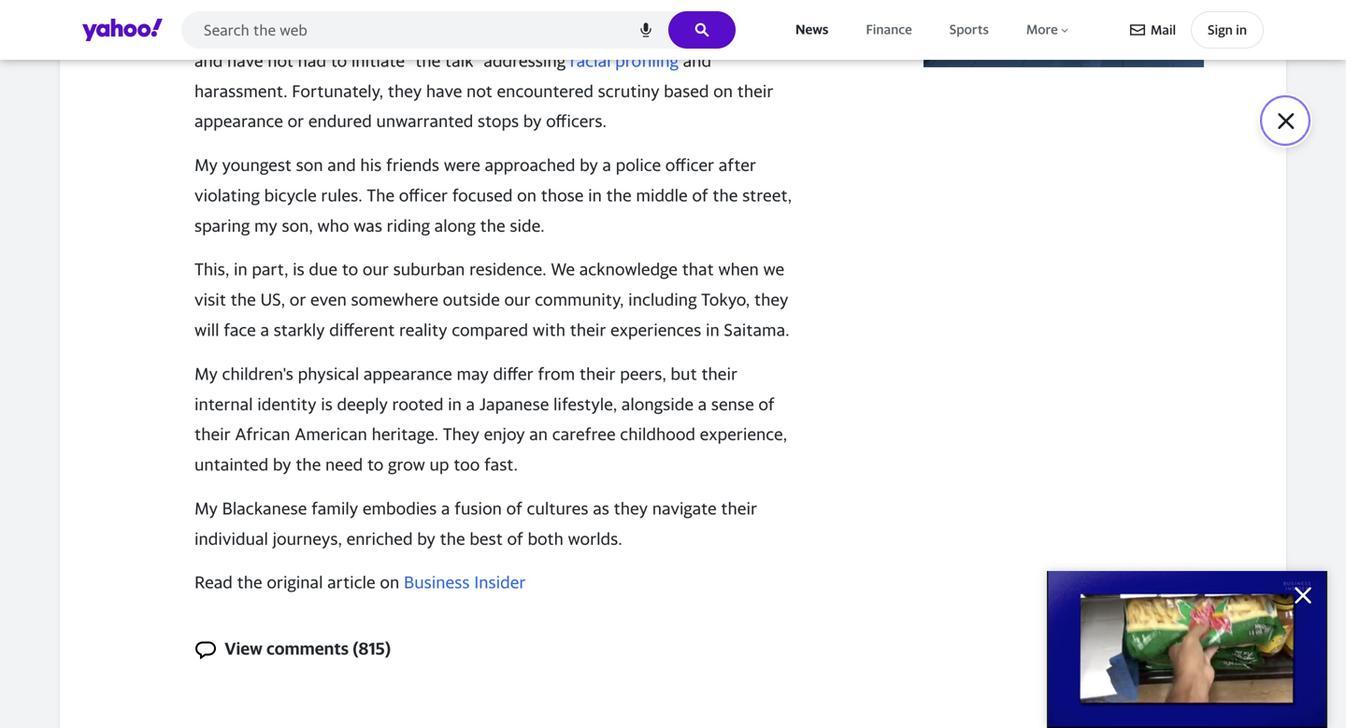 Task type: locate. For each thing, give the bounding box(es) containing it.
have
[[260, 20, 296, 40], [227, 50, 263, 71], [426, 81, 462, 101]]

1 vertical spatial that
[[682, 259, 714, 279]]

a inside this, in part, is due to our suburban residence. we acknowledge that when we visit the us, or even somewhere outside our community, including tokyo, they will face a starkly different reality compared with their experiences in saitama.
[[261, 320, 269, 340]]

had down the wear
[[331, 20, 359, 40]]

their inside "my blackanese family embodies a fusion of cultures as they navigate their individual journeys, enriched by the best of both worlds."
[[721, 498, 758, 519]]

his
[[360, 155, 382, 175]]

my youngest son and his friends were approached by a police officer after violating bicycle rules. the officer focused on those in the middle of the street, sparing my son, who was riding along the side.
[[195, 155, 792, 236]]

their down the "internal"
[[195, 424, 231, 444]]

1 horizontal spatial officer
[[666, 155, 715, 175]]

blackanese
[[222, 498, 307, 519]]

they
[[388, 81, 422, 101], [755, 290, 789, 310], [614, 498, 648, 519]]

face
[[224, 320, 256, 340]]

1 vertical spatial our
[[505, 290, 531, 310]]

0 vertical spatial have
[[260, 20, 296, 40]]

our up somewhere
[[363, 259, 389, 279]]

officer down friends
[[399, 185, 448, 205]]

this, in part, is due to our suburban residence. we acknowledge that when we visit the us, or even somewhere outside our community, including tokyo, they will face a starkly different reality compared with their experiences in saitama.
[[195, 259, 790, 340]]

do down armor
[[551, 20, 571, 40]]

will
[[195, 320, 219, 340]]

as inside "my blackanese family embodies a fusion of cultures as they navigate their individual journeys, enriched by the best of both worlds."
[[593, 498, 610, 519]]

1 vertical spatial my
[[254, 216, 278, 236]]

children
[[195, 20, 256, 40]]

2 vertical spatial they
[[614, 498, 648, 519]]

need
[[326, 455, 363, 475]]

identity
[[257, 394, 317, 414]]

in right those
[[588, 185, 602, 205]]

bear
[[384, 20, 419, 40]]

a down officers.
[[603, 155, 612, 175]]

sense
[[712, 394, 755, 414]]

as right armor
[[577, 0, 593, 10]]

to right due
[[342, 259, 358, 279]]

even
[[311, 290, 347, 310]]

0 horizontal spatial i
[[266, 0, 271, 10]]

deeply
[[337, 394, 388, 414]]

as up worlds.
[[593, 498, 610, 519]]

0 vertical spatial had
[[331, 20, 359, 40]]

1 vertical spatial or
[[290, 290, 306, 310]]

their
[[738, 81, 774, 101], [570, 320, 606, 340], [580, 364, 616, 384], [702, 364, 738, 384], [195, 424, 231, 444], [721, 498, 758, 519]]

addressing
[[484, 50, 566, 71]]

1 horizontal spatial appearance
[[364, 364, 453, 384]]

to inside the my children's physical appearance may differ from their peers, but their internal identity is deeply rooted in a japanese lifestyle, alongside a sense of their african american heritage. they enjoy an carefree childhood experience, untainted by the need to grow up too fast.
[[367, 455, 384, 475]]

that inside in japan, i do not wear the same emotional armor as i do in the us, and my children have not had to bear that burden. we do not fear police interactions and have not had to initiate "the talk" addressing
[[423, 20, 455, 40]]

in down tokyo, in the top right of the page
[[706, 320, 720, 340]]

or up "starkly"
[[290, 290, 306, 310]]

1 horizontal spatial they
[[614, 498, 648, 519]]

from
[[538, 364, 575, 384]]

we inside in japan, i do not wear the same emotional armor as i do in the us, and my children have not had to bear that burden. we do not fear police interactions and have not had to initiate "the talk" addressing
[[523, 20, 547, 40]]

sports link
[[946, 17, 993, 42]]

physical
[[298, 364, 359, 384]]

by inside the and harassment. fortunately, they have not encountered scrutiny based on their appearance or endured unwarranted stops by officers.
[[524, 111, 542, 131]]

of right sense in the bottom right of the page
[[759, 394, 775, 414]]

and down search image
[[683, 50, 712, 71]]

had up fortunately,
[[298, 50, 326, 71]]

not left the wear
[[299, 0, 325, 10]]

0 vertical spatial on
[[714, 81, 733, 101]]

our down residence.
[[505, 290, 531, 310]]

community,
[[535, 290, 624, 310]]

None search field
[[181, 11, 736, 54]]

0 vertical spatial my
[[741, 0, 764, 10]]

1 vertical spatial they
[[755, 290, 789, 310]]

and left his
[[328, 155, 356, 175]]

is inside this, in part, is due to our suburban residence. we acknowledge that when we visit the us, or even somewhere outside our community, including tokyo, they will face a starkly different reality compared with their experiences in saitama.
[[293, 259, 305, 279]]

1 vertical spatial is
[[321, 394, 333, 414]]

that
[[423, 20, 455, 40], [682, 259, 714, 279]]

were
[[444, 155, 481, 175]]

i right japan,
[[266, 0, 271, 10]]

their right navigate
[[721, 498, 758, 519]]

0 vertical spatial us,
[[679, 0, 704, 10]]

in right sign
[[1237, 22, 1248, 37]]

that left when
[[682, 259, 714, 279]]

0 vertical spatial my
[[195, 155, 218, 175]]

the up profiling
[[649, 0, 675, 10]]

my inside "my blackanese family embodies a fusion of cultures as they navigate their individual journeys, enriched by the best of both worlds."
[[195, 498, 218, 519]]

side.
[[510, 216, 545, 236]]

or
[[288, 111, 304, 131], [290, 290, 306, 310]]

my for my youngest son and his friends were approached by a police officer after violating bicycle rules. the officer focused on those in the middle of the street, sparing my son, who was riding along the side.
[[195, 155, 218, 175]]

3 my from the top
[[195, 498, 218, 519]]

1 vertical spatial police
[[616, 155, 661, 175]]

finance link
[[863, 17, 916, 42]]

read the original article on business insider
[[195, 573, 526, 593]]

0 horizontal spatial on
[[380, 573, 400, 593]]

i
[[266, 0, 271, 10], [598, 0, 602, 10]]

a inside my youngest son and his friends were approached by a police officer after violating bicycle rules. the officer focused on those in the middle of the street, sparing my son, who was riding along the side.
[[603, 155, 612, 175]]

riding
[[387, 216, 430, 236]]

police inside my youngest son and his friends were approached by a police officer after violating bicycle rules. the officer focused on those in the middle of the street, sparing my son, who was riding along the side.
[[616, 155, 661, 175]]

my up violating
[[195, 155, 218, 175]]

my up the "internal"
[[195, 364, 218, 384]]

emotional
[[445, 0, 521, 10]]

my inside the my children's physical appearance may differ from their peers, but their internal identity is deeply rooted in a japanese lifestyle, alongside a sense of their african american heritage. they enjoy an carefree childhood experience, untainted by the need to grow up too fast.
[[195, 364, 218, 384]]

1 horizontal spatial i
[[598, 0, 602, 10]]

the left best
[[440, 529, 466, 549]]

1 horizontal spatial my
[[741, 0, 764, 10]]

0 horizontal spatial they
[[388, 81, 422, 101]]

my inside my youngest son and his friends were approached by a police officer after violating bicycle rules. the officer focused on those in the middle of the street, sparing my son, who was riding along the side.
[[254, 216, 278, 236]]

who
[[318, 216, 349, 236]]

a right face at the top of the page
[[261, 320, 269, 340]]

or left endured
[[288, 111, 304, 131]]

1 horizontal spatial had
[[331, 20, 359, 40]]

of inside my youngest son and his friends were approached by a police officer after violating bicycle rules. the officer focused on those in the middle of the street, sparing my son, who was riding along the side.
[[693, 185, 709, 205]]

the inside this, in part, is due to our suburban residence. we acknowledge that when we visit the us, or even somewhere outside our community, including tokyo, they will face a starkly different reality compared with their experiences in saitama.
[[231, 290, 256, 310]]

more
[[1027, 21, 1059, 37]]

0 vertical spatial that
[[423, 20, 455, 40]]

0 horizontal spatial do
[[275, 0, 295, 10]]

is left due
[[293, 259, 305, 279]]

had
[[331, 20, 359, 40], [298, 50, 326, 71]]

advertisement region
[[924, 0, 1205, 67]]

2 vertical spatial have
[[426, 81, 462, 101]]

not
[[299, 0, 325, 10], [300, 20, 326, 40], [575, 20, 601, 40], [268, 50, 294, 71], [467, 81, 493, 101]]

cultures
[[527, 498, 589, 519]]

a left the fusion
[[441, 498, 450, 519]]

0 vertical spatial appearance
[[195, 111, 283, 131]]

american
[[295, 424, 368, 444]]

on inside the and harassment. fortunately, they have not encountered scrutiny based on their appearance or endured unwarranted stops by officers.
[[714, 81, 733, 101]]

due
[[309, 259, 338, 279]]

not inside the and harassment. fortunately, they have not encountered scrutiny based on their appearance or endured unwarranted stops by officers.
[[467, 81, 493, 101]]

they up unwarranted
[[388, 81, 422, 101]]

have up harassment.
[[227, 50, 263, 71]]

or inside this, in part, is due to our suburban residence. we acknowledge that when we visit the us, or even somewhere outside our community, including tokyo, they will face a starkly different reality compared with their experiences in saitama.
[[290, 290, 306, 310]]

0 horizontal spatial officer
[[399, 185, 448, 205]]

0 horizontal spatial is
[[293, 259, 305, 279]]

officer up middle
[[666, 155, 715, 175]]

2 horizontal spatial do
[[607, 0, 627, 10]]

0 horizontal spatial we
[[523, 20, 547, 40]]

1 horizontal spatial that
[[682, 259, 714, 279]]

0 horizontal spatial my
[[254, 216, 278, 236]]

have down talk"
[[426, 81, 462, 101]]

0 vertical spatial is
[[293, 259, 305, 279]]

1 vertical spatial as
[[593, 498, 610, 519]]

have down japan,
[[260, 20, 296, 40]]

african
[[235, 424, 290, 444]]

i right armor
[[598, 0, 602, 10]]

residence.
[[470, 259, 547, 279]]

somewhere
[[351, 290, 439, 310]]

fast.
[[485, 455, 518, 475]]

0 vertical spatial they
[[388, 81, 422, 101]]

by down african
[[273, 455, 291, 475]]

1 horizontal spatial is
[[321, 394, 333, 414]]

my up interactions
[[741, 0, 764, 10]]

original
[[267, 573, 323, 593]]

we down armor
[[523, 20, 547, 40]]

not down talk"
[[467, 81, 493, 101]]

us, down part,
[[260, 290, 285, 310]]

in inside toolbar
[[1237, 22, 1248, 37]]

us,
[[679, 0, 704, 10], [260, 290, 285, 310]]

as
[[577, 0, 593, 10], [593, 498, 610, 519]]

to inside this, in part, is due to our suburban residence. we acknowledge that when we visit the us, or even somewhere outside our community, including tokyo, they will face a starkly different reality compared with their experiences in saitama.
[[342, 259, 358, 279]]

1 horizontal spatial us,
[[679, 0, 704, 10]]

talk"
[[445, 50, 480, 71]]

2 vertical spatial on
[[380, 573, 400, 593]]

with
[[533, 320, 566, 340]]

or inside the and harassment. fortunately, they have not encountered scrutiny based on their appearance or endured unwarranted stops by officers.
[[288, 111, 304, 131]]

appearance down harassment.
[[195, 111, 283, 131]]

the up face at the top of the page
[[231, 290, 256, 310]]

appearance
[[195, 111, 283, 131], [364, 364, 453, 384]]

0 horizontal spatial us,
[[260, 290, 285, 310]]

by up those
[[580, 155, 598, 175]]

1 vertical spatial my
[[195, 364, 218, 384]]

us, inside this, in part, is due to our suburban residence. we acknowledge that when we visit the us, or even somewhere outside our community, including tokyo, they will face a starkly different reality compared with their experiences in saitama.
[[260, 290, 285, 310]]

1 vertical spatial officer
[[399, 185, 448, 205]]

sign
[[1209, 22, 1234, 37]]

do right japan,
[[275, 0, 295, 10]]

to up fortunately,
[[331, 50, 347, 71]]

a left sense in the bottom right of the page
[[698, 394, 707, 414]]

news
[[796, 21, 829, 37]]

1 vertical spatial on
[[517, 185, 537, 205]]

they down we
[[755, 290, 789, 310]]

in right this,
[[234, 259, 248, 279]]

in
[[631, 0, 645, 10], [1237, 22, 1248, 37], [588, 185, 602, 205], [234, 259, 248, 279], [706, 320, 720, 340], [448, 394, 462, 414]]

0 vertical spatial we
[[523, 20, 547, 40]]

son
[[296, 155, 323, 175]]

experiences
[[611, 320, 702, 340]]

on right article
[[380, 573, 400, 593]]

2 horizontal spatial they
[[755, 290, 789, 310]]

appearance up 'rooted'
[[364, 364, 453, 384]]

on right the based
[[714, 81, 733, 101]]

my left the son,
[[254, 216, 278, 236]]

best
[[470, 529, 503, 549]]

visit
[[195, 290, 226, 310]]

grow
[[388, 455, 425, 475]]

toolbar
[[1131, 11, 1265, 49]]

police up middle
[[616, 155, 661, 175]]

by down encountered
[[524, 111, 542, 131]]

the right read
[[237, 573, 263, 593]]

1 vertical spatial we
[[551, 259, 575, 279]]

on up side.
[[517, 185, 537, 205]]

in up they
[[448, 394, 462, 414]]

we up community,
[[551, 259, 575, 279]]

of right middle
[[693, 185, 709, 205]]

different
[[329, 320, 395, 340]]

have inside the and harassment. fortunately, they have not encountered scrutiny based on their appearance or endured unwarranted stops by officers.
[[426, 81, 462, 101]]

search image
[[695, 22, 710, 37]]

violating
[[195, 185, 260, 205]]

2 horizontal spatial on
[[714, 81, 733, 101]]

appearance inside the and harassment. fortunately, they have not encountered scrutiny based on their appearance or endured unwarranted stops by officers.
[[195, 111, 283, 131]]

appearance inside the my children's physical appearance may differ from their peers, but their internal identity is deeply rooted in a japanese lifestyle, alongside a sense of their african american heritage. they enjoy an carefree childhood experience, untainted by the need to grow up too fast.
[[364, 364, 453, 384]]

the up bear
[[370, 0, 396, 10]]

2 i from the left
[[598, 0, 602, 10]]

my inside in japan, i do not wear the same emotional armor as i do in the us, and my children have not had to bear that burden. we do not fear police interactions and have not had to initiate "the talk" addressing
[[741, 0, 764, 10]]

that down same
[[423, 20, 455, 40]]

heritage.
[[372, 424, 439, 444]]

0 vertical spatial as
[[577, 0, 593, 10]]

in up fear
[[631, 0, 645, 10]]

lifestyle,
[[554, 394, 618, 414]]

that inside this, in part, is due to our suburban residence. we acknowledge that when we visit the us, or even somewhere outside our community, including tokyo, they will face a starkly different reality compared with their experiences in saitama.
[[682, 259, 714, 279]]

the left 'need'
[[296, 455, 321, 475]]

my up individual at the left bottom of page
[[195, 498, 218, 519]]

they up worlds.
[[614, 498, 648, 519]]

1 horizontal spatial on
[[517, 185, 537, 205]]

part,
[[252, 259, 288, 279]]

the down focused
[[480, 216, 506, 236]]

harassment.
[[195, 81, 288, 101]]

police
[[640, 20, 686, 40], [616, 155, 661, 175]]

my
[[195, 155, 218, 175], [195, 364, 218, 384], [195, 498, 218, 519]]

0 horizontal spatial appearance
[[195, 111, 283, 131]]

0 horizontal spatial that
[[423, 20, 455, 40]]

1 vertical spatial appearance
[[364, 364, 453, 384]]

do up fear
[[607, 0, 627, 10]]

by down embodies
[[417, 529, 436, 549]]

we
[[523, 20, 547, 40], [551, 259, 575, 279]]

not up harassment.
[[268, 50, 294, 71]]

is down physical
[[321, 394, 333, 414]]

and down children
[[195, 50, 223, 71]]

0 horizontal spatial our
[[363, 259, 389, 279]]

police up profiling
[[640, 20, 686, 40]]

is
[[293, 259, 305, 279], [321, 394, 333, 414]]

toolbar containing mail
[[1131, 11, 1265, 49]]

we inside this, in part, is due to our suburban residence. we acknowledge that when we visit the us, or even somewhere outside our community, including tokyo, they will face a starkly different reality compared with their experiences in saitama.
[[551, 259, 575, 279]]

of right the fusion
[[507, 498, 523, 519]]

and up interactions
[[708, 0, 737, 10]]

profiling
[[616, 50, 679, 71]]

0 vertical spatial police
[[640, 20, 686, 40]]

2 vertical spatial my
[[195, 498, 218, 519]]

2 my from the top
[[195, 364, 218, 384]]

to left grow
[[367, 455, 384, 475]]

us, up search image
[[679, 0, 704, 10]]

by inside "my blackanese family embodies a fusion of cultures as they navigate their individual journeys, enriched by the best of both worlds."
[[417, 529, 436, 549]]

their down community,
[[570, 320, 606, 340]]

my
[[741, 0, 764, 10], [254, 216, 278, 236]]

childhood
[[620, 424, 696, 444]]

suburban
[[393, 259, 465, 279]]

in
[[195, 0, 209, 10]]

0 vertical spatial or
[[288, 111, 304, 131]]

untainted
[[195, 455, 269, 475]]

1 vertical spatial have
[[227, 50, 263, 71]]

business insider link
[[404, 573, 526, 593]]

not up 'racial'
[[575, 20, 601, 40]]

0 horizontal spatial had
[[298, 50, 326, 71]]

may
[[457, 364, 489, 384]]

my inside my youngest son and his friends were approached by a police officer after violating bicycle rules. the officer focused on those in the middle of the street, sparing my son, who was riding along the side.
[[195, 155, 218, 175]]

1 vertical spatial us,
[[260, 290, 285, 310]]

1 my from the top
[[195, 155, 218, 175]]

their down interactions
[[738, 81, 774, 101]]

armor
[[526, 0, 572, 10]]

1 horizontal spatial we
[[551, 259, 575, 279]]



Task type: vqa. For each thing, say whether or not it's contained in the screenshot.
Yahoo Plus Protect Home
no



Task type: describe. For each thing, give the bounding box(es) containing it.
a inside "my blackanese family embodies a fusion of cultures as they navigate their individual journeys, enriched by the best of both worlds."
[[441, 498, 450, 519]]

mail
[[1151, 22, 1177, 37]]

stops
[[478, 111, 519, 131]]

encountered
[[497, 81, 594, 101]]

1 i from the left
[[266, 0, 271, 10]]

alongside
[[622, 394, 694, 414]]

1 horizontal spatial do
[[551, 20, 571, 40]]

they inside "my blackanese family embodies a fusion of cultures as they navigate their individual journeys, enriched by the best of both worlds."
[[614, 498, 648, 519]]

approached
[[485, 155, 576, 175]]

experience,
[[700, 424, 788, 444]]

in inside my youngest son and his friends were approached by a police officer after violating bicycle rules. the officer focused on those in the middle of the street, sparing my son, who was riding along the side.
[[588, 185, 602, 205]]

sparing
[[195, 216, 250, 236]]

the left middle
[[607, 185, 632, 205]]

finance
[[867, 21, 913, 37]]

this,
[[195, 259, 229, 279]]

starkly
[[274, 320, 325, 340]]

differ
[[493, 364, 534, 384]]

bicycle
[[264, 185, 317, 205]]

compared
[[452, 320, 529, 340]]

navigate
[[653, 498, 717, 519]]

fortunately,
[[292, 81, 384, 101]]

to left bear
[[364, 20, 380, 40]]

their up lifestyle, at the left bottom of the page
[[580, 364, 616, 384]]

us, inside in japan, i do not wear the same emotional armor as i do in the us, and my children have not had to bear that burden. we do not fear police interactions and have not had to initiate "the talk" addressing
[[679, 0, 704, 10]]

by inside the my children's physical appearance may differ from their peers, but their internal identity is deeply rooted in a japanese lifestyle, alongside a sense of their african american heritage. they enjoy an carefree childhood experience, untainted by the need to grow up too fast.
[[273, 455, 291, 475]]

their inside the and harassment. fortunately, they have not encountered scrutiny based on their appearance or endured unwarranted stops by officers.
[[738, 81, 774, 101]]

mail link
[[1131, 13, 1177, 47]]

japanese
[[480, 394, 549, 414]]

after
[[719, 155, 757, 175]]

player iframe element
[[1048, 572, 1328, 729]]

outside
[[443, 290, 500, 310]]

youngest
[[222, 155, 292, 175]]

my blackanese family embodies a fusion of cultures as they navigate their individual journeys, enriched by the best of both worlds.
[[195, 498, 758, 549]]

carefree
[[553, 424, 616, 444]]

unwarranted
[[376, 111, 474, 131]]

and inside the and harassment. fortunately, they have not encountered scrutiny based on their appearance or endured unwarranted stops by officers.
[[683, 50, 712, 71]]

not up fortunately,
[[300, 20, 326, 40]]

acknowledge
[[580, 259, 678, 279]]

reality
[[399, 320, 448, 340]]

business
[[404, 573, 470, 593]]

was
[[354, 216, 383, 236]]

police inside in japan, i do not wear the same emotional armor as i do in the us, and my children have not had to bear that burden. we do not fear police interactions and have not had to initiate "the talk" addressing
[[640, 20, 686, 40]]

friends
[[386, 155, 440, 175]]

1 vertical spatial had
[[298, 50, 326, 71]]

Search query text field
[[181, 11, 736, 49]]

they
[[443, 424, 480, 444]]

children's
[[222, 364, 294, 384]]

scrutiny
[[598, 81, 660, 101]]

the
[[367, 185, 395, 205]]

is inside the my children's physical appearance may differ from their peers, but their internal identity is deeply rooted in a japanese lifestyle, alongside a sense of their african american heritage. they enjoy an carefree childhood experience, untainted by the need to grow up too fast.
[[321, 394, 333, 414]]

in inside the my children's physical appearance may differ from their peers, but their internal identity is deeply rooted in a japanese lifestyle, alongside a sense of their african american heritage. they enjoy an carefree childhood experience, untainted by the need to grow up too fast.
[[448, 394, 462, 414]]

0 vertical spatial our
[[363, 259, 389, 279]]

racial profiling link
[[570, 50, 679, 71]]

wear
[[329, 0, 366, 10]]

middle
[[636, 185, 688, 205]]

the inside the my children's physical appearance may differ from their peers, but their internal identity is deeply rooted in a japanese lifestyle, alongside a sense of their african american heritage. they enjoy an carefree childhood experience, untainted by the need to grow up too fast.
[[296, 455, 321, 475]]

fusion
[[455, 498, 502, 519]]

they inside this, in part, is due to our suburban residence. we acknowledge that when we visit the us, or even somewhere outside our community, including tokyo, they will face a starkly different reality compared with their experiences in saitama.
[[755, 290, 789, 310]]

on inside my youngest son and his friends were approached by a police officer after violating bicycle rules. the officer focused on those in the middle of the street, sparing my son, who was riding along the side.
[[517, 185, 537, 205]]

embodies
[[363, 498, 437, 519]]

same
[[400, 0, 440, 10]]

as inside in japan, i do not wear the same emotional armor as i do in the us, and my children have not had to bear that burden. we do not fear police interactions and have not had to initiate "the talk" addressing
[[577, 0, 593, 10]]

tokyo,
[[702, 290, 750, 310]]

of inside the my children's physical appearance may differ from their peers, but their internal identity is deeply rooted in a japanese lifestyle, alongside a sense of their african american heritage. they enjoy an carefree childhood experience, untainted by the need to grow up too fast.
[[759, 394, 775, 414]]

but
[[671, 364, 698, 384]]

their up sense in the bottom right of the page
[[702, 364, 738, 384]]

journeys,
[[273, 529, 342, 549]]

peers,
[[620, 364, 667, 384]]

son,
[[282, 216, 313, 236]]

and inside my youngest son and his friends were approached by a police officer after violating bicycle rules. the officer focused on those in the middle of the street, sparing my son, who was riding along the side.
[[328, 155, 356, 175]]

article
[[328, 573, 376, 593]]

my for my blackanese family embodies a fusion of cultures as they navigate their individual journeys, enriched by the best of both worlds.
[[195, 498, 218, 519]]

0 vertical spatial officer
[[666, 155, 715, 175]]

worlds.
[[568, 529, 623, 549]]

in japan, i do not wear the same emotional armor as i do in the us, and my children have not had to bear that burden. we do not fear police interactions and have not had to initiate "the talk" addressing
[[195, 0, 781, 71]]

too
[[454, 455, 480, 475]]

rules.
[[321, 185, 363, 205]]

a down may
[[466, 394, 475, 414]]

both
[[528, 529, 564, 549]]

the inside "my blackanese family embodies a fusion of cultures as they navigate their individual journeys, enriched by the best of both worlds."
[[440, 529, 466, 549]]

sports
[[950, 21, 990, 37]]

endured
[[309, 111, 372, 131]]

"the
[[409, 50, 441, 71]]

news link
[[792, 17, 833, 42]]

fear
[[606, 20, 636, 40]]

read
[[195, 573, 233, 593]]

internal
[[195, 394, 253, 414]]

initiate
[[352, 50, 405, 71]]

they inside the and harassment. fortunately, they have not encountered scrutiny based on their appearance or endured unwarranted stops by officers.
[[388, 81, 422, 101]]

my for my children's physical appearance may differ from their peers, but their internal identity is deeply rooted in a japanese lifestyle, alongside a sense of their african american heritage. they enjoy an carefree childhood experience, untainted by the need to grow up too fast.
[[195, 364, 218, 384]]

1 horizontal spatial our
[[505, 290, 531, 310]]

enjoy
[[484, 424, 525, 444]]

family
[[312, 498, 358, 519]]

by inside my youngest son and his friends were approached by a police officer after violating bicycle rules. the officer focused on those in the middle of the street, sparing my son, who was riding along the side.
[[580, 155, 598, 175]]

more button
[[1023, 17, 1075, 42]]

their inside this, in part, is due to our suburban residence. we acknowledge that when we visit the us, or even somewhere outside our community, including tokyo, they will face a starkly different reality compared with their experiences in saitama.
[[570, 320, 606, 340]]

the down after
[[713, 185, 738, 205]]

burden.
[[459, 20, 518, 40]]

enriched
[[347, 529, 413, 549]]

racial
[[570, 50, 611, 71]]

focused
[[453, 185, 513, 205]]

my children's physical appearance may differ from their peers, but their internal identity is deeply rooted in a japanese lifestyle, alongside a sense of their african american heritage. they enjoy an carefree childhood experience, untainted by the need to grow up too fast.
[[195, 364, 788, 475]]

we
[[764, 259, 785, 279]]

in inside in japan, i do not wear the same emotional armor as i do in the us, and my children have not had to bear that burden. we do not fear police interactions and have not had to initiate "the talk" addressing
[[631, 0, 645, 10]]

and harassment. fortunately, they have not encountered scrutiny based on their appearance or endured unwarranted stops by officers.
[[195, 50, 774, 131]]

japan,
[[213, 0, 261, 10]]

of right best
[[507, 529, 524, 549]]



